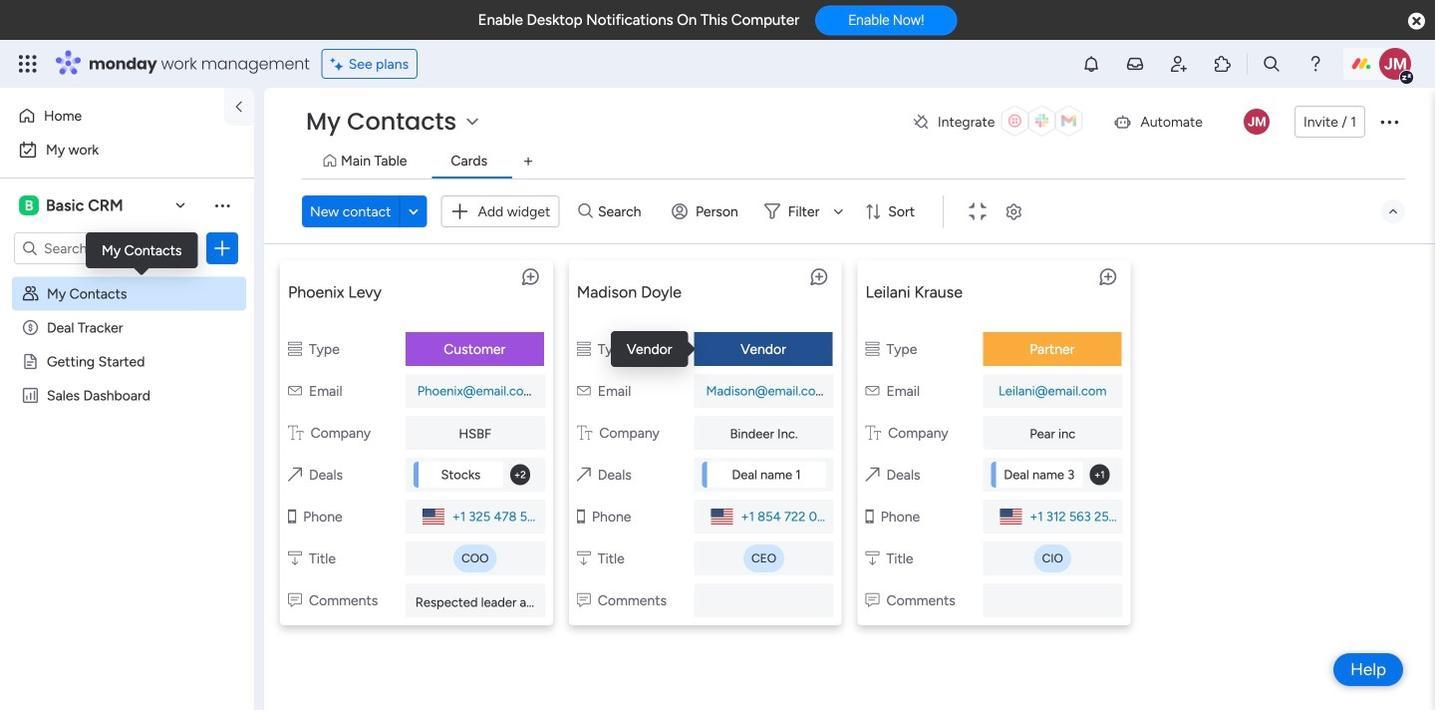 Task type: vqa. For each thing, say whether or not it's contained in the screenshot.
4th row from the bottom
no



Task type: describe. For each thing, give the bounding box(es) containing it.
v2 email column image
[[866, 382, 880, 399]]

angle down image
[[409, 204, 419, 219]]

v2 status outline image
[[288, 341, 302, 358]]

workspace options image
[[212, 195, 232, 215]]

v2 status outline image for first dapulse text column image
[[577, 341, 591, 358]]

workspace selection element
[[19, 193, 126, 217]]

v2 board relation small image for dapulse text column icon
[[288, 466, 302, 483]]

0 vertical spatial jeremy miller image
[[1380, 48, 1412, 80]]

dapulse text column image
[[288, 424, 304, 441]]

0 vertical spatial option
[[12, 100, 212, 132]]

select product image
[[18, 54, 38, 74]]

options image
[[1378, 110, 1402, 134]]

options image
[[212, 238, 232, 258]]

1 dapulse text column image from the left
[[577, 424, 593, 441]]

small dropdown column outline image for v2 mobile phone image for dapulse text column icon v2 board relation small icon
[[288, 550, 302, 567]]

dapulse close image
[[1409, 11, 1426, 32]]

v2 mobile phone image for v2 board relation small icon associated with first dapulse text column image
[[577, 508, 585, 525]]

v2 board relation small image
[[866, 466, 880, 483]]

v2 mobile phone image for dapulse text column icon v2 board relation small icon
[[288, 508, 296, 525]]

workspace image
[[19, 194, 39, 216]]

monday marketplace image
[[1214, 54, 1234, 74]]

public dashboard image
[[21, 386, 40, 405]]

v2 small long text column image
[[577, 592, 591, 609]]

v2 search image
[[579, 200, 593, 223]]

v2 email column image for v2 status outline image related to first dapulse text column image
[[577, 382, 591, 399]]

2 dapulse text column image from the left
[[866, 424, 882, 441]]

search everything image
[[1262, 54, 1282, 74]]

1 vertical spatial option
[[12, 134, 242, 166]]



Task type: locate. For each thing, give the bounding box(es) containing it.
1 horizontal spatial dapulse text column image
[[866, 424, 882, 441]]

2 v2 board relation small image from the left
[[577, 466, 591, 483]]

1 horizontal spatial jeremy miller image
[[1380, 48, 1412, 80]]

2 v2 small long text column image from the left
[[866, 592, 880, 609]]

2 v2 status outline image from the left
[[866, 341, 880, 358]]

collapse image
[[1386, 203, 1402, 219]]

tab list
[[302, 146, 1406, 179]]

2 small dropdown column outline image from the left
[[577, 550, 591, 567]]

option
[[12, 100, 212, 132], [12, 134, 242, 166], [0, 276, 254, 280]]

v2 small long text column image for v2 mobile phone icon
[[866, 592, 880, 609]]

1 vertical spatial jeremy miller image
[[1244, 109, 1270, 135]]

v2 small long text column image
[[288, 592, 302, 609], [866, 592, 880, 609]]

v2 email column image for v2 status outline icon
[[288, 382, 302, 399]]

add view image
[[525, 154, 533, 169]]

v2 email column image
[[288, 382, 302, 399], [577, 382, 591, 399]]

1 v2 status outline image from the left
[[577, 341, 591, 358]]

1 horizontal spatial v2 small long text column image
[[866, 592, 880, 609]]

0 horizontal spatial dapulse text column image
[[577, 424, 593, 441]]

0 horizontal spatial v2 status outline image
[[577, 341, 591, 358]]

1 horizontal spatial v2 email column image
[[577, 382, 591, 399]]

v2 mobile phone image
[[288, 508, 296, 525], [577, 508, 585, 525]]

jeremy miller image down "dapulse close" image
[[1380, 48, 1412, 80]]

public board image
[[21, 352, 40, 371]]

v2 board relation small image for first dapulse text column image
[[577, 466, 591, 483]]

dapulse text column image
[[577, 424, 593, 441], [866, 424, 882, 441]]

small dropdown column outline image for v2 mobile phone icon
[[866, 550, 880, 567]]

1 horizontal spatial v2 board relation small image
[[577, 466, 591, 483]]

1 horizontal spatial small dropdown column outline image
[[577, 550, 591, 567]]

0 horizontal spatial v2 small long text column image
[[288, 592, 302, 609]]

2 vertical spatial option
[[0, 276, 254, 280]]

v2 mobile phone image up v2 small long text column image
[[577, 508, 585, 525]]

1 v2 mobile phone image from the left
[[288, 508, 296, 525]]

0 horizontal spatial v2 email column image
[[288, 382, 302, 399]]

update feed image
[[1126, 54, 1146, 74]]

1 v2 board relation small image from the left
[[288, 466, 302, 483]]

0 horizontal spatial jeremy miller image
[[1244, 109, 1270, 135]]

0 horizontal spatial v2 board relation small image
[[288, 466, 302, 483]]

2 v2 email column image from the left
[[577, 382, 591, 399]]

0 horizontal spatial v2 mobile phone image
[[288, 508, 296, 525]]

1 v2 small long text column image from the left
[[288, 592, 302, 609]]

3 small dropdown column outline image from the left
[[866, 550, 880, 567]]

list box
[[0, 273, 254, 682]]

see plans image
[[331, 53, 349, 75]]

v2 board relation small image
[[288, 466, 302, 483], [577, 466, 591, 483]]

notifications image
[[1082, 54, 1102, 74]]

help image
[[1306, 54, 1326, 74]]

1 horizontal spatial v2 mobile phone image
[[577, 508, 585, 525]]

1 v2 email column image from the left
[[288, 382, 302, 399]]

row group
[[272, 252, 1428, 641]]

jeremy miller image down search everything 'image'
[[1244, 109, 1270, 135]]

small dropdown column outline image for v2 mobile phone image related to v2 board relation small icon associated with first dapulse text column image
[[577, 550, 591, 567]]

0 horizontal spatial small dropdown column outline image
[[288, 550, 302, 567]]

1 horizontal spatial v2 status outline image
[[866, 341, 880, 358]]

2 horizontal spatial small dropdown column outline image
[[866, 550, 880, 567]]

jeremy miller image
[[1380, 48, 1412, 80], [1244, 109, 1270, 135]]

Search field
[[593, 197, 653, 225]]

Search in workspace field
[[42, 237, 167, 260]]

v2 mobile phone image
[[866, 508, 874, 525]]

small dropdown column outline image
[[288, 550, 302, 567], [577, 550, 591, 567], [866, 550, 880, 567]]

1 small dropdown column outline image from the left
[[288, 550, 302, 567]]

tab
[[513, 146, 545, 178]]

v2 status outline image for 1st dapulse text column image from right
[[866, 341, 880, 358]]

arrow down image
[[827, 199, 851, 223]]

invite members image
[[1170, 54, 1190, 74]]

v2 small long text column image for v2 mobile phone image for dapulse text column icon v2 board relation small icon
[[288, 592, 302, 609]]

v2 mobile phone image down dapulse text column icon
[[288, 508, 296, 525]]

2 v2 mobile phone image from the left
[[577, 508, 585, 525]]

v2 status outline image
[[577, 341, 591, 358], [866, 341, 880, 358]]



